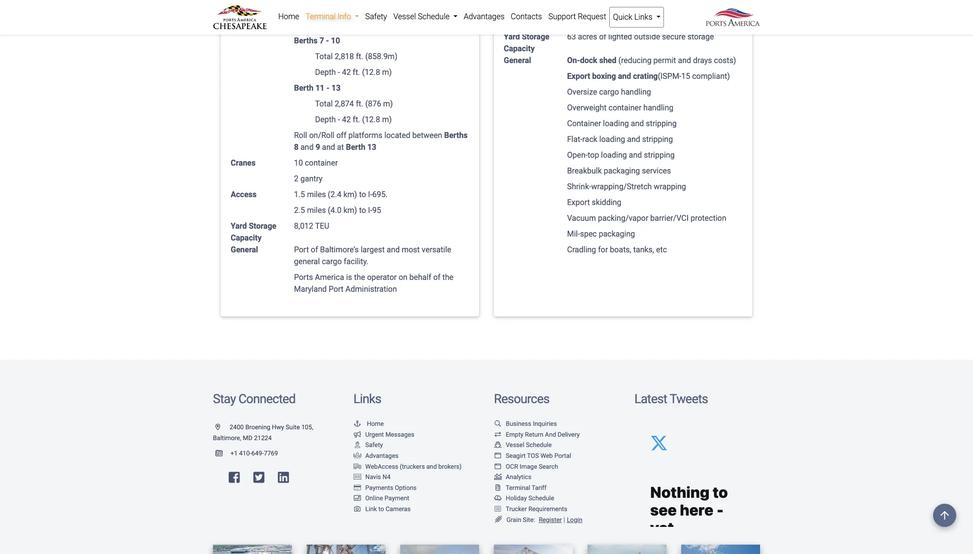 Task type: locate. For each thing, give the bounding box(es) containing it.
miles for 2.5
[[307, 205, 326, 215]]

1,265
[[335, 4, 354, 14]]

0 vertical spatial stripping
[[646, 119, 677, 128]]

2 km) from the top
[[344, 205, 357, 215]]

1 browser image from the top
[[494, 453, 502, 459]]

export down shrink-
[[567, 198, 590, 207]]

0 horizontal spatial of
[[311, 245, 318, 254]]

breakbulk packaging services
[[567, 166, 671, 175]]

home link for terminal info link at the left
[[275, 7, 303, 27]]

of right behalf
[[433, 273, 441, 282]]

messages
[[386, 431, 414, 438]]

1 vertical spatial 42
[[342, 115, 351, 124]]

safety link right 45
[[362, 7, 390, 27]]

(reducing
[[619, 56, 652, 65]]

export for export boxing and crating (ispm-15 compliant)
[[567, 71, 590, 81]]

contacts
[[511, 12, 542, 21]]

m) down (858.9m)
[[382, 67, 392, 77]]

(12.8 down (858.9m)
[[362, 67, 380, 77]]

yard down access
[[231, 221, 247, 231]]

3 depth from the top
[[315, 115, 336, 124]]

1 42 from the top
[[342, 67, 351, 77]]

yard down security
[[504, 32, 520, 41]]

container down 9 at top left
[[305, 158, 338, 168]]

2 miles from the top
[[307, 205, 326, 215]]

2 export from the top
[[567, 198, 590, 207]]

1 vertical spatial home link
[[354, 420, 384, 428]]

depth - 42 ft. (12.8 m) down total 2,874 ft. (876 m)
[[315, 115, 392, 124]]

n4
[[383, 473, 391, 481]]

tanks,
[[633, 245, 654, 254]]

berths right between
[[444, 131, 468, 140]]

0 vertical spatial capacity
[[504, 44, 535, 53]]

total for total 2,874 ft. (876 m)
[[315, 99, 333, 108]]

to left 95
[[359, 205, 366, 215]]

10 down 8
[[294, 158, 303, 168]]

1 vertical spatial vessel schedule link
[[494, 441, 552, 449]]

home link for urgent messages link
[[354, 420, 384, 428]]

home link up berths 7 - 10
[[275, 7, 303, 27]]

connected
[[239, 392, 296, 406]]

empty return and delivery link
[[494, 431, 580, 438]]

quick links link
[[610, 7, 664, 28]]

export boxing and crating (ispm-15 compliant)
[[567, 71, 730, 81]]

packaging up cradling for boats, tanks, etc
[[599, 229, 635, 239]]

1 vertical spatial handling
[[644, 103, 674, 112]]

total 1,265 ft. (385.6m)
[[315, 4, 398, 14]]

tos
[[527, 452, 539, 459]]

facebook square image
[[229, 471, 240, 484]]

2 depth from the top
[[315, 67, 336, 77]]

terminal for terminal info
[[306, 12, 336, 21]]

(12.8 up roll on/roll off platforms located between
[[362, 115, 380, 124]]

42 down 2,874
[[342, 115, 351, 124]]

safety down urgent
[[365, 441, 383, 449]]

0 vertical spatial berth
[[294, 83, 314, 93]]

berth
[[294, 83, 314, 93], [346, 142, 365, 152]]

0 vertical spatial miles
[[307, 190, 326, 199]]

wheat image
[[494, 516, 503, 523]]

1 depth from the top
[[315, 20, 336, 29]]

1 vertical spatial general
[[231, 245, 258, 254]]

0 horizontal spatial cargo
[[322, 257, 342, 266]]

ship image
[[494, 442, 502, 449]]

km)
[[344, 190, 357, 199], [344, 205, 357, 215]]

safety right 45
[[365, 12, 387, 21]]

handling for oversize cargo handling
[[621, 87, 651, 97]]

the right is on the left of the page
[[354, 273, 365, 282]]

loading for rack
[[599, 134, 625, 144]]

1 km) from the top
[[344, 190, 357, 199]]

8
[[294, 142, 299, 152]]

grain
[[507, 516, 521, 523]]

schedule for ship image on the right of the page
[[526, 441, 552, 449]]

barrier/vci
[[651, 213, 689, 223]]

0 vertical spatial (12.8
[[362, 67, 380, 77]]

km) for (2.4
[[344, 190, 357, 199]]

total down "11"
[[315, 99, 333, 108]]

yard storage capacity down access
[[231, 221, 276, 242]]

property.
[[657, 16, 688, 26]]

0 horizontal spatial vessel
[[393, 12, 416, 21]]

advantages left contacts in the right top of the page
[[464, 12, 505, 21]]

1 vertical spatial links
[[354, 392, 381, 406]]

total 2,818 ft. (858.9m)
[[315, 52, 398, 61]]

total for total 2,818 ft. (858.9m)
[[315, 52, 333, 61]]

2.5 miles (4.0 km) to i-95
[[294, 205, 381, 215]]

0 horizontal spatial yard
[[231, 221, 247, 231]]

berth right the at
[[346, 142, 365, 152]]

0 vertical spatial cargo
[[599, 87, 619, 97]]

0 horizontal spatial 13
[[332, 83, 341, 93]]

links up anchor 'icon'
[[354, 392, 381, 406]]

container storage image
[[354, 474, 361, 481]]

1 vertical spatial storage
[[249, 221, 276, 231]]

1 horizontal spatial the
[[443, 273, 454, 282]]

loading up 'flat-rack loading and stripping' at the top
[[603, 119, 629, 128]]

1 vertical spatial yard
[[231, 221, 247, 231]]

browser image inside ocr image search link
[[494, 464, 502, 470]]

- right 7 at the left of page
[[326, 36, 329, 45]]

on/roll
[[309, 131, 335, 140]]

miles up 8,012 teu
[[307, 205, 326, 215]]

urgent messages
[[365, 431, 414, 438]]

miles for 1.5
[[307, 190, 326, 199]]

vessel up (858.9m)
[[393, 12, 416, 21]]

0 vertical spatial loading
[[603, 119, 629, 128]]

13
[[332, 83, 341, 93], [367, 142, 376, 152]]

handling down export boxing and crating (ispm-15 compliant) on the right of page
[[644, 103, 674, 112]]

payments options link
[[354, 484, 417, 491]]

payment
[[385, 495, 409, 502]]

administration
[[346, 284, 397, 294]]

and right 8
[[301, 142, 314, 152]]

15
[[682, 71, 690, 81]]

0 vertical spatial terminal
[[306, 12, 336, 21]]

terminal down "analytics"
[[506, 484, 530, 491]]

delivery
[[558, 431, 580, 438]]

phone office image
[[215, 451, 230, 457]]

0 vertical spatial vessel
[[393, 12, 416, 21]]

total for total 1,265 ft. (385.6m)
[[315, 4, 333, 14]]

1 safety from the top
[[365, 12, 387, 21]]

depth up "11"
[[315, 67, 336, 77]]

storage down access
[[249, 221, 276, 231]]

seagirt
[[506, 452, 526, 459]]

depth up on/roll
[[315, 115, 336, 124]]

0 vertical spatial of
[[599, 32, 607, 41]]

storage
[[522, 32, 550, 41], [249, 221, 276, 231]]

bells image
[[494, 496, 502, 502]]

twitter square image
[[253, 471, 264, 484]]

1 miles from the top
[[307, 190, 326, 199]]

home link up urgent
[[354, 420, 384, 428]]

1 vertical spatial total
[[315, 52, 333, 61]]

depth
[[315, 20, 336, 29], [315, 67, 336, 77], [315, 115, 336, 124]]

ft. left (876
[[356, 99, 363, 108]]

2 vertical spatial depth
[[315, 115, 336, 124]]

terminal for terminal tariff
[[506, 484, 530, 491]]

1 vertical spatial 10
[[294, 158, 303, 168]]

browser image up the analytics icon
[[494, 464, 502, 470]]

and down container loading and stripping
[[627, 134, 640, 144]]

handling for overweight container handling
[[644, 103, 674, 112]]

camera image
[[354, 506, 361, 513]]

1 vertical spatial advantages
[[365, 452, 399, 459]]

to right the link
[[379, 505, 384, 513]]

of inside port of baltimore's largest and most versatile general cargo facility.
[[311, 245, 318, 254]]

1 export from the top
[[567, 71, 590, 81]]

1 horizontal spatial yard
[[504, 32, 520, 41]]

capacity down security
[[504, 44, 535, 53]]

2.5
[[294, 205, 305, 215]]

0 horizontal spatial container
[[305, 158, 338, 168]]

0 horizontal spatial berth
[[294, 83, 314, 93]]

0 vertical spatial browser image
[[494, 453, 502, 459]]

home up berths 7 - 10
[[278, 12, 299, 21]]

cradling
[[567, 245, 596, 254]]

0 vertical spatial advantages link
[[461, 7, 508, 27]]

0 vertical spatial yard storage capacity
[[504, 32, 550, 53]]

requirements
[[529, 505, 567, 513]]

permit
[[654, 56, 676, 65]]

port
[[294, 245, 309, 254], [329, 284, 344, 294]]

to left '695.'
[[359, 190, 366, 199]]

1 vertical spatial capacity
[[231, 233, 262, 242]]

advantages up the webaccess
[[365, 452, 399, 459]]

home
[[278, 12, 299, 21], [367, 420, 384, 428]]

stripping for open-top loading and stripping
[[644, 150, 675, 160]]

quick
[[613, 12, 633, 22]]

1 vertical spatial i-
[[368, 205, 372, 215]]

capacity down access
[[231, 233, 262, 242]]

- up off
[[338, 115, 340, 124]]

access
[[231, 190, 257, 199]]

1 horizontal spatial capacity
[[504, 44, 535, 53]]

1 vertical spatial km)
[[344, 205, 357, 215]]

dock
[[580, 56, 597, 65]]

km) right (2.4 at the left top of the page
[[344, 190, 357, 199]]

1 horizontal spatial storage
[[522, 32, 550, 41]]

port up general
[[294, 245, 309, 254]]

0 vertical spatial berths
[[294, 36, 318, 45]]

info
[[338, 12, 351, 21]]

1 horizontal spatial home
[[367, 420, 384, 428]]

port down america
[[329, 284, 344, 294]]

13 down roll on/roll off platforms located between
[[367, 142, 376, 152]]

1 vertical spatial m)
[[383, 99, 393, 108]]

loading up breakbulk packaging services at the right top of page
[[601, 150, 627, 160]]

2 i- from the top
[[368, 205, 372, 215]]

m) right (876
[[383, 99, 393, 108]]

port of baltimore's largest and most versatile general cargo facility.
[[294, 245, 451, 266]]

berths left 7 at the left of page
[[294, 36, 318, 45]]

export up oversize on the right of the page
[[567, 71, 590, 81]]

11
[[316, 83, 325, 93]]

10 container
[[294, 158, 338, 168]]

1 vertical spatial safety
[[365, 441, 383, 449]]

0 vertical spatial 42
[[342, 67, 351, 77]]

2 vertical spatial to
[[379, 505, 384, 513]]

1 the from the left
[[354, 273, 365, 282]]

0 horizontal spatial 10
[[294, 158, 303, 168]]

1 horizontal spatial home link
[[354, 420, 384, 428]]

1 horizontal spatial berths
[[444, 131, 468, 140]]

terminal
[[306, 12, 336, 21], [506, 484, 530, 491]]

0 vertical spatial general
[[504, 56, 531, 65]]

security
[[504, 16, 533, 26]]

0 horizontal spatial vessel schedule link
[[390, 7, 461, 27]]

browser image inside seagirt tos web portal link
[[494, 453, 502, 459]]

cargo down boxing
[[599, 87, 619, 97]]

credit card image
[[354, 485, 361, 491]]

and right 9 at top left
[[322, 142, 335, 152]]

1 total from the top
[[315, 4, 333, 14]]

1 horizontal spatial of
[[433, 273, 441, 282]]

total left 1,265
[[315, 4, 333, 14]]

yard storage capacity down security
[[504, 32, 550, 53]]

1 vertical spatial schedule
[[526, 441, 552, 449]]

1 horizontal spatial links
[[634, 12, 653, 22]]

search image
[[494, 421, 502, 427]]

loading
[[603, 119, 629, 128], [599, 134, 625, 144], [601, 150, 627, 160]]

42 down 2,818
[[342, 67, 351, 77]]

hand receiving image
[[354, 453, 361, 459]]

links
[[634, 12, 653, 22], [354, 392, 381, 406]]

terminal tariff
[[506, 484, 547, 491]]

home up urgent
[[367, 420, 384, 428]]

1 vertical spatial packaging
[[599, 229, 635, 239]]

2 vertical spatial loading
[[601, 150, 627, 160]]

1 vertical spatial export
[[567, 198, 590, 207]]

km) right '(4.0'
[[344, 205, 357, 215]]

1 vertical spatial vessel
[[506, 441, 525, 449]]

depth up 7 at the left of page
[[315, 20, 336, 29]]

safety link down urgent
[[354, 441, 383, 449]]

safety link for urgent messages link
[[354, 441, 383, 449]]

0 vertical spatial depth - 42 ft. (12.8 m)
[[315, 67, 392, 77]]

vessel schedule link
[[390, 7, 461, 27], [494, 441, 552, 449]]

hours
[[578, 16, 598, 26]]

0 vertical spatial home
[[278, 12, 299, 21]]

105,
[[301, 424, 313, 431]]

2 safety from the top
[[365, 441, 383, 449]]

total down 7 at the left of page
[[315, 52, 333, 61]]

hwy
[[272, 424, 284, 431]]

3 total from the top
[[315, 99, 333, 108]]

1 vertical spatial safety link
[[354, 441, 383, 449]]

0 vertical spatial i-
[[368, 190, 372, 199]]

2 total from the top
[[315, 52, 333, 61]]

handling down crating
[[621, 87, 651, 97]]

i- up 95
[[368, 190, 372, 199]]

m) up located
[[382, 115, 392, 124]]

0 vertical spatial port
[[294, 245, 309, 254]]

i- down '695.'
[[368, 205, 372, 215]]

platforms
[[348, 131, 383, 140]]

1 vertical spatial depth
[[315, 67, 336, 77]]

protection
[[691, 213, 727, 223]]

1 vertical spatial container
[[305, 158, 338, 168]]

container up container loading and stripping
[[609, 103, 642, 112]]

1 vertical spatial stripping
[[642, 134, 673, 144]]

portal
[[555, 452, 571, 459]]

wrapping
[[654, 182, 686, 191]]

terminal left info
[[306, 12, 336, 21]]

wrapping/stretch
[[591, 182, 652, 191]]

of up general
[[311, 245, 318, 254]]

2400
[[230, 424, 244, 431]]

(truckers
[[400, 463, 425, 470]]

0 vertical spatial total
[[315, 4, 333, 14]]

breakbulk
[[567, 166, 602, 175]]

0 horizontal spatial berths
[[294, 36, 318, 45]]

webaccess (truckers and brokers)
[[365, 463, 462, 470]]

1 vertical spatial vessel schedule
[[506, 441, 552, 449]]

search
[[539, 463, 558, 470]]

fenced
[[631, 16, 655, 26]]

map marker alt image
[[215, 425, 228, 431]]

browser image for seagirt
[[494, 453, 502, 459]]

for
[[598, 245, 608, 254]]

42
[[342, 67, 351, 77], [342, 115, 351, 124]]

depth - 45 ft. (13.72m)
[[315, 20, 394, 29]]

0 vertical spatial storage
[[522, 32, 550, 41]]

1 horizontal spatial cargo
[[599, 87, 619, 97]]

is
[[346, 273, 352, 282]]

2 horizontal spatial of
[[599, 32, 607, 41]]

0 vertical spatial depth
[[315, 20, 336, 29]]

packaging up wrapping/stretch
[[604, 166, 640, 175]]

the right behalf
[[443, 273, 454, 282]]

1 vertical spatial berths
[[444, 131, 468, 140]]

1 vertical spatial miles
[[307, 205, 326, 215]]

outside
[[634, 32, 660, 41]]

1 vertical spatial port
[[329, 284, 344, 294]]

ocr
[[506, 463, 518, 470]]

advantages link left contacts in the right top of the page
[[461, 7, 508, 27]]

loading up open-top loading and stripping on the right top of the page
[[599, 134, 625, 144]]

0 vertical spatial schedule
[[418, 12, 450, 21]]

security;
[[600, 16, 629, 26]]

berths inside the berths 8
[[444, 131, 468, 140]]

oversize cargo handling
[[567, 87, 651, 97]]

browser image
[[494, 453, 502, 459], [494, 464, 502, 470]]

and down overweight container handling
[[631, 119, 644, 128]]

holiday schedule link
[[494, 495, 554, 502]]

exchange image
[[494, 432, 502, 438]]

berth left "11"
[[294, 83, 314, 93]]

0 vertical spatial export
[[567, 71, 590, 81]]

13 right "11"
[[332, 83, 341, 93]]

advantages link up the webaccess
[[354, 452, 399, 459]]

port inside ports america is the operator on behalf of the maryland port administration
[[329, 284, 344, 294]]

depth - 42 ft. (12.8 m)
[[315, 67, 392, 77], [315, 115, 392, 124]]

1 vertical spatial advantages link
[[354, 452, 399, 459]]

browser image down ship image on the right of the page
[[494, 453, 502, 459]]

baltimore's
[[320, 245, 359, 254]]

0 horizontal spatial yard storage capacity
[[231, 221, 276, 242]]

0 horizontal spatial the
[[354, 273, 365, 282]]

flat-
[[567, 134, 583, 144]]

lighted
[[609, 32, 632, 41]]

vessel down "empty"
[[506, 441, 525, 449]]

0 vertical spatial to
[[359, 190, 366, 199]]

0 vertical spatial km)
[[344, 190, 357, 199]]

file invoice image
[[494, 485, 502, 491]]

1 horizontal spatial advantages
[[464, 12, 505, 21]]

7
[[320, 36, 324, 45]]

10 right 7 at the left of page
[[331, 36, 340, 45]]

0 vertical spatial yard
[[504, 32, 520, 41]]

1 horizontal spatial vessel
[[506, 441, 525, 449]]

depth - 42 ft. (12.8 m) down total 2,818 ft. (858.9m)
[[315, 67, 392, 77]]

0 horizontal spatial port
[[294, 245, 309, 254]]

1 i- from the top
[[368, 190, 372, 199]]

and left most
[[387, 245, 400, 254]]

links down availability.
[[634, 12, 653, 22]]

crating
[[633, 71, 658, 81]]

cargo down baltimore's
[[322, 257, 342, 266]]

1 vertical spatial browser image
[[494, 464, 502, 470]]

1 vertical spatial loading
[[599, 134, 625, 144]]

2,818
[[335, 52, 354, 61]]

1 horizontal spatial container
[[609, 103, 642, 112]]

storage down contacts link
[[522, 32, 550, 41]]

miles down gantry
[[307, 190, 326, 199]]

2 browser image from the top
[[494, 464, 502, 470]]

of right "acres"
[[599, 32, 607, 41]]

1 vertical spatial cargo
[[322, 257, 342, 266]]



Task type: vqa. For each thing, say whether or not it's contained in the screenshot.
This
no



Task type: describe. For each thing, give the bounding box(es) containing it.
flat-rack loading and stripping
[[567, 134, 673, 144]]

and inside port of baltimore's largest and most versatile general cargo facility.
[[387, 245, 400, 254]]

browser image for ocr
[[494, 464, 502, 470]]

- down 2,818
[[338, 67, 340, 77]]

ports america is the operator on behalf of the maryland port administration
[[294, 273, 454, 294]]

649-
[[252, 450, 264, 457]]

contacts link
[[508, 7, 545, 27]]

and down 'flat-rack loading and stripping' at the top
[[629, 150, 642, 160]]

business inquiries
[[506, 420, 557, 428]]

tariff
[[532, 484, 547, 491]]

to for 95
[[359, 205, 366, 215]]

between
[[412, 131, 442, 140]]

berths for berths 8
[[444, 131, 468, 140]]

1 horizontal spatial 13
[[367, 142, 376, 152]]

container for 10
[[305, 158, 338, 168]]

1 vertical spatial berth
[[346, 142, 365, 152]]

1 vertical spatial yard storage capacity
[[231, 221, 276, 242]]

terminal info link
[[303, 7, 362, 27]]

link to cameras
[[365, 505, 411, 513]]

credit card front image
[[354, 496, 361, 502]]

export for export skidding
[[567, 198, 590, 207]]

0 horizontal spatial advantages link
[[354, 452, 399, 459]]

links inside quick links "link"
[[634, 12, 653, 22]]

export skidding
[[567, 198, 622, 207]]

km) for (4.0
[[344, 205, 357, 215]]

etc
[[656, 245, 667, 254]]

md
[[243, 434, 253, 442]]

site:
[[523, 516, 535, 523]]

1 horizontal spatial vessel schedule link
[[494, 441, 552, 449]]

and down (reducing
[[618, 71, 631, 81]]

terminal tariff link
[[494, 484, 547, 491]]

ocr image search
[[506, 463, 558, 470]]

7769
[[264, 450, 278, 457]]

off
[[337, 131, 346, 140]]

(385.6m)
[[365, 4, 398, 14]]

urgent messages link
[[354, 431, 414, 438]]

port inside port of baltimore's largest and most versatile general cargo facility.
[[294, 245, 309, 254]]

24 hours security; fenced property.
[[567, 16, 688, 26]]

21224
[[254, 434, 272, 442]]

baltimore,
[[213, 434, 241, 442]]

0 vertical spatial packaging
[[604, 166, 640, 175]]

at
[[337, 142, 344, 152]]

return
[[525, 431, 544, 438]]

ft. down total 2,874 ft. (876 m)
[[353, 115, 360, 124]]

tweets
[[670, 392, 708, 406]]

695.
[[372, 190, 388, 199]]

drays
[[693, 56, 712, 65]]

0 vertical spatial advantages
[[464, 12, 505, 21]]

bullhorn image
[[354, 432, 361, 438]]

most
[[402, 245, 420, 254]]

storage
[[688, 32, 714, 41]]

shrink-
[[567, 182, 591, 191]]

link
[[365, 505, 377, 513]]

0 horizontal spatial capacity
[[231, 233, 262, 242]]

9
[[316, 142, 320, 152]]

total 2,874 ft. (876 m)
[[315, 99, 393, 108]]

versatile
[[422, 245, 451, 254]]

online payment link
[[354, 495, 409, 502]]

ft. right 45
[[353, 20, 360, 29]]

safety link for terminal info link at the left
[[362, 7, 390, 27]]

behalf
[[410, 273, 431, 282]]

2 42 from the top
[[342, 115, 351, 124]]

cargo inside port of baltimore's largest and most versatile general cargo facility.
[[322, 257, 342, 266]]

vacuum
[[567, 213, 596, 223]]

1 horizontal spatial advantages link
[[461, 7, 508, 27]]

i- for 695.
[[368, 190, 372, 199]]

top
[[588, 150, 599, 160]]

web
[[541, 452, 553, 459]]

rack
[[583, 134, 598, 144]]

0 vertical spatial 10
[[331, 36, 340, 45]]

business inquiries link
[[494, 420, 557, 428]]

berths 7 - 10
[[294, 36, 340, 45]]

go to top image
[[933, 504, 957, 527]]

navis
[[365, 473, 381, 481]]

brokers)
[[439, 463, 462, 470]]

packing/vapor
[[598, 213, 649, 223]]

lift
[[591, 0, 602, 10]]

register
[[539, 516, 562, 523]]

support request link
[[545, 7, 610, 27]]

1 horizontal spatial general
[[504, 56, 531, 65]]

0 horizontal spatial home
[[278, 12, 299, 21]]

ft. down total 2,818 ft. (858.9m)
[[353, 67, 360, 77]]

list alt image
[[494, 506, 502, 513]]

user hard hat image
[[354, 442, 361, 449]]

2 the from the left
[[443, 273, 454, 282]]

seagirt tos web portal
[[506, 452, 571, 459]]

0 vertical spatial m)
[[382, 67, 392, 77]]

and left brokers)
[[426, 463, 437, 470]]

loading for top
[[601, 150, 627, 160]]

link to cameras link
[[354, 505, 411, 513]]

holiday schedule
[[506, 495, 554, 502]]

container for overweight
[[609, 103, 642, 112]]

operator
[[367, 273, 397, 282]]

berths for berths 7 - 10
[[294, 36, 318, 45]]

america
[[315, 273, 344, 282]]

facility.
[[344, 257, 369, 266]]

of inside ports america is the operator on behalf of the maryland port administration
[[433, 273, 441, 282]]

stripping for flat-rack loading and stripping
[[642, 134, 673, 144]]

and up 15
[[678, 56, 691, 65]]

1 horizontal spatial vessel schedule
[[506, 441, 552, 449]]

0 vertical spatial 13
[[332, 83, 341, 93]]

largest
[[361, 245, 385, 254]]

- right "11"
[[327, 83, 330, 93]]

0 horizontal spatial links
[[354, 392, 381, 406]]

410-
[[239, 450, 252, 457]]

grain site: register | login
[[507, 516, 583, 524]]

|
[[564, 516, 565, 524]]

anchor image
[[354, 421, 361, 427]]

1 depth - 42 ft. (12.8 m) from the top
[[315, 67, 392, 77]]

2 gantry
[[294, 174, 323, 183]]

(858.9m)
[[365, 52, 398, 61]]

0 horizontal spatial vessel schedule
[[393, 12, 452, 21]]

terminal info
[[306, 12, 353, 21]]

i- for 95
[[368, 205, 372, 215]]

inquiries
[[533, 420, 557, 428]]

2 (12.8 from the top
[[362, 115, 380, 124]]

to for 695.
[[359, 190, 366, 199]]

truck container image
[[354, 464, 361, 470]]

analytics image
[[494, 474, 502, 481]]

acres
[[578, 32, 597, 41]]

- left 45
[[338, 20, 340, 29]]

ft. right 2,818
[[356, 52, 363, 61]]

2 depth - 42 ft. (12.8 m) from the top
[[315, 115, 392, 124]]

ft. right 1,265
[[356, 4, 363, 14]]

linkedin image
[[278, 471, 289, 484]]

2 vertical spatial m)
[[382, 115, 392, 124]]

1 (12.8 from the top
[[362, 67, 380, 77]]

skidding
[[592, 198, 622, 207]]

support request
[[549, 12, 606, 21]]

2400 broening hwy suite 105, baltimore, md 21224 link
[[213, 424, 313, 442]]

request
[[578, 12, 606, 21]]

suite
[[286, 424, 300, 431]]

0 vertical spatial vessel schedule link
[[390, 7, 461, 27]]

boxing
[[592, 71, 616, 81]]

2
[[294, 174, 299, 183]]

roll on/roll off platforms located between
[[294, 131, 444, 140]]

schedule for bells icon
[[529, 495, 554, 502]]

navis n4 link
[[354, 473, 391, 481]]

login
[[567, 516, 583, 523]]

open-
[[567, 150, 588, 160]]

resources
[[494, 392, 550, 406]]

overweight container handling
[[567, 103, 674, 112]]

latest
[[635, 392, 667, 406]]



